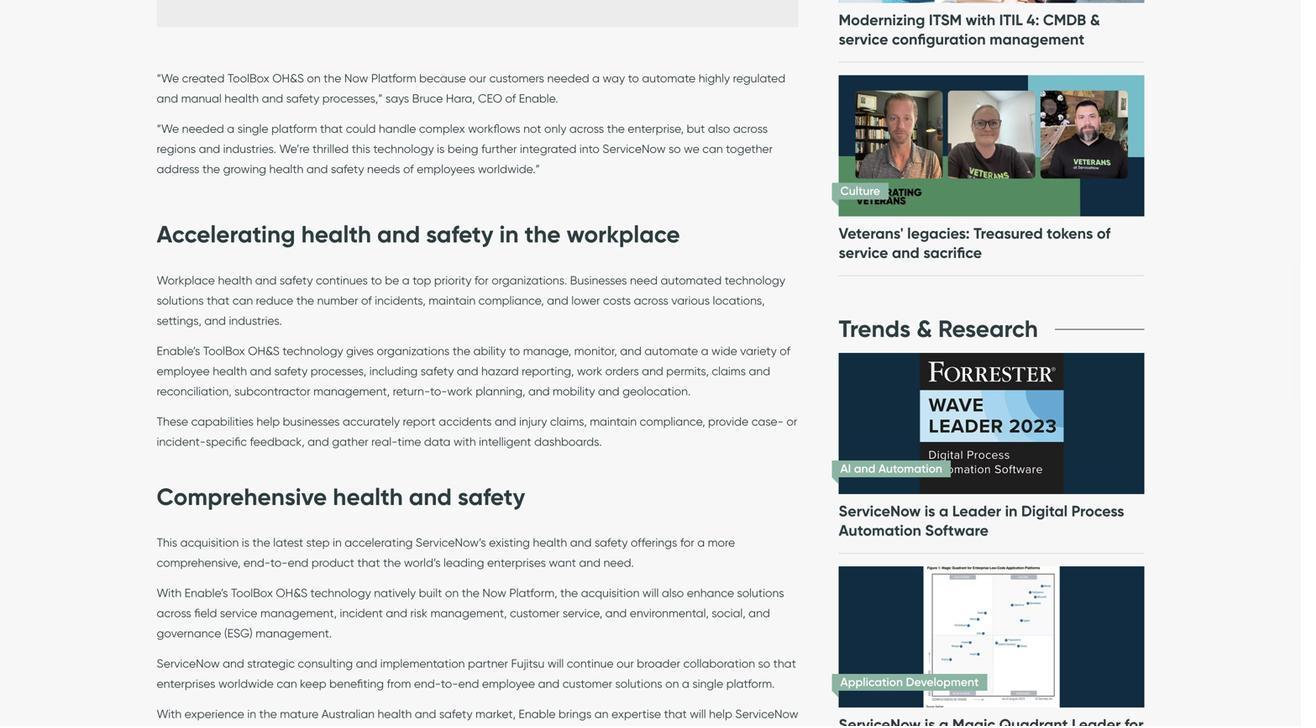 Task type: locate. For each thing, give the bounding box(es) containing it.
to
[[628, 71, 639, 85], [371, 273, 382, 287], [509, 344, 520, 358]]

end down partner on the left bottom
[[458, 677, 479, 691]]

accelerating
[[157, 219, 295, 249]]

0 horizontal spatial is
[[242, 535, 250, 550]]

work
[[577, 364, 603, 378], [447, 384, 473, 398]]

1 horizontal spatial on
[[445, 586, 459, 600]]

0 horizontal spatial single
[[238, 121, 269, 136]]

0 vertical spatial with
[[966, 11, 996, 30]]

in down worldwide
[[247, 707, 256, 721]]

single up growing
[[238, 121, 269, 136]]

and up 'intelligent'
[[495, 414, 516, 428]]

2 horizontal spatial can
[[703, 142, 723, 156]]

health inside the with experience in the mature australian health and safety market, enable brings an expertise that will help servicenow
[[378, 707, 412, 721]]

into
[[580, 142, 600, 156]]

complex
[[419, 121, 465, 136]]

2 "we from the top
[[157, 121, 179, 136]]

help inside the with experience in the mature australian health and safety market, enable brings an expertise that will help servicenow
[[709, 707, 733, 721]]

0 vertical spatial oh&s
[[272, 71, 304, 85]]

these capabilities help businesses accurately report accidents and injury claims, maintain compliance, provide case- or incident-specific feedback, and gather real-time data with intelligent dashboards.
[[157, 414, 798, 449]]

1 vertical spatial so
[[758, 656, 771, 671]]

technology up processes,
[[283, 344, 343, 358]]

0 horizontal spatial maintain
[[429, 293, 476, 307]]

provide
[[708, 414, 749, 428]]

0 vertical spatial now
[[344, 71, 368, 85]]

and down implementation
[[415, 707, 436, 721]]

maintain right claims,
[[590, 414, 637, 428]]

to up 'hazard'
[[509, 344, 520, 358]]

with
[[966, 11, 996, 30], [454, 434, 476, 449]]

on
[[307, 71, 321, 85], [445, 586, 459, 600], [666, 677, 679, 691]]

cmdb
[[1044, 11, 1087, 30]]

a left way at the top left
[[593, 71, 600, 85]]

is left latest on the bottom of the page
[[242, 535, 250, 550]]

oh&s inside enable's toolbox oh&s technology gives organizations the ability to manage, monitor, and automate a wide variety of employee health and safety processes, including safety and hazard reporting, work orders and permits, claims and reconciliation, subcontractor management, return-to-work planning, and mobility and geolocation.
[[248, 344, 280, 358]]

will inside with enable's toolbox oh&s technology natively built on the now platform, the acquisition will also enhance solutions across field service management, incident and risk management, customer service, and environmental, social, and governance (esg) management.
[[643, 586, 659, 600]]

&
[[1090, 11, 1101, 30], [917, 314, 933, 344]]

0 horizontal spatial solutions
[[157, 293, 204, 307]]

worldwide
[[218, 677, 274, 691]]

health inside this acquisition is the latest step in accelerating servicenow's existing health and safety offerings for a more comprehensive, end-to-end product that the world's leading enterprises want and need.
[[533, 535, 567, 550]]

that inside servicenow and strategic consulting and implementation partner fujitsu will continue our broader collaboration so that enterprises worldwide can keep benefiting from end-to-end employee and customer solutions on a single platform.
[[774, 656, 796, 671]]

1 vertical spatial automation
[[839, 521, 922, 540]]

across inside workplace health and safety continues to be a top priority for organizations. businesses need automated technology solutions that can reduce the number of incidents, maintain compliance, and lower costs across various locations, settings, and industries.
[[634, 293, 669, 307]]

2 horizontal spatial to
[[628, 71, 639, 85]]

solutions inside servicenow and strategic consulting and implementation partner fujitsu will continue our broader collaboration so that enterprises worldwide can keep benefiting from end-to-end employee and customer solutions on a single platform.
[[616, 677, 663, 691]]

safety up need.
[[595, 535, 628, 550]]

0 horizontal spatial can
[[233, 293, 253, 307]]

toolbox up reconciliation,
[[203, 344, 245, 358]]

a inside workplace health and safety continues to be a top priority for organizations. businesses need automated technology solutions that can reduce the number of incidents, maintain compliance, and lower costs across various locations, settings, and industries.
[[402, 273, 410, 287]]

1 vertical spatial enterprises
[[157, 677, 215, 691]]

the inside "we created toolbox oh&s on the now platform because our customers needed a way to automate highly regulated and manual health and safety processes," says bruce hara, ceo of enable.
[[324, 71, 342, 85]]

0 horizontal spatial acquisition
[[180, 535, 239, 550]]

0 vertical spatial &
[[1090, 11, 1101, 30]]

servicenow inside servicenow is a leader in digital process automation software
[[839, 502, 921, 521]]

want
[[549, 556, 576, 570]]

expertise
[[612, 707, 661, 721]]

be
[[385, 273, 399, 287]]

is up the software
[[925, 502, 936, 521]]

1 vertical spatial customer
[[563, 677, 613, 691]]

1 horizontal spatial will
[[643, 586, 659, 600]]

1 vertical spatial toolbox
[[231, 586, 273, 600]]

latest
[[273, 535, 303, 550]]

accurately
[[343, 414, 400, 428]]

0 vertical spatial so
[[669, 142, 681, 156]]

safety up reduce
[[280, 273, 313, 287]]

a inside "we needed a single platform that could handle complex workflows not only across the enterprise, but also across regions and industries. we're thrilled this technology is being further integrated into servicenow so we can together address the growing health and safety needs of employees worldwide."
[[227, 121, 235, 136]]

customer down platform, at the bottom
[[510, 606, 560, 620]]

to- down implementation
[[441, 677, 458, 691]]

1 "we from the top
[[157, 71, 179, 85]]

servicenow down platform.
[[736, 707, 799, 721]]

servicenow inside "we needed a single platform that could handle complex workflows not only across the enterprise, but also across regions and industries. we're thrilled this technology is being further integrated into servicenow so we can together address the growing health and safety needs of employees worldwide."
[[603, 142, 666, 156]]

regulated
[[733, 71, 786, 85]]

to- inside this acquisition is the latest step in accelerating servicenow's existing health and safety offerings for a more comprehensive, end-to-end product that the world's leading enterprises want and need.
[[270, 556, 288, 570]]

and up worldwide
[[223, 656, 244, 671]]

the left latest on the bottom of the page
[[253, 535, 270, 550]]

0 horizontal spatial help
[[257, 414, 280, 428]]

2 horizontal spatial solutions
[[737, 586, 785, 600]]

configuration
[[892, 30, 986, 49]]

0 vertical spatial help
[[257, 414, 280, 428]]

says
[[386, 91, 409, 105]]

with down accidents
[[454, 434, 476, 449]]

0 vertical spatial needed
[[547, 71, 590, 85]]

gives
[[346, 344, 374, 358]]

health up reconciliation,
[[213, 364, 247, 378]]

1 vertical spatial to
[[371, 273, 382, 287]]

0 horizontal spatial will
[[548, 656, 564, 671]]

the right reduce
[[296, 293, 314, 307]]

0 vertical spatial will
[[643, 586, 659, 600]]

and down orders
[[598, 384, 620, 398]]

0 vertical spatial maintain
[[429, 293, 476, 307]]

0 vertical spatial work
[[577, 364, 603, 378]]

end
[[288, 556, 309, 570], [458, 677, 479, 691]]

1 horizontal spatial now
[[483, 586, 507, 600]]

monitor,
[[574, 344, 617, 358]]

single
[[238, 121, 269, 136], [693, 677, 724, 691]]

1 vertical spatial oh&s
[[248, 344, 280, 358]]

acquisition down need.
[[581, 586, 640, 600]]

end- down implementation
[[414, 677, 441, 691]]

enable's up field
[[185, 586, 228, 600]]

2 vertical spatial oh&s
[[276, 586, 308, 600]]

a inside servicenow and strategic consulting and implementation partner fujitsu will continue our broader collaboration so that enterprises worldwide can keep benefiting from end-to-end employee and customer solutions on a single platform.
[[682, 677, 690, 691]]

safety down this at left
[[331, 162, 364, 176]]

1 horizontal spatial for
[[680, 535, 695, 550]]

"we inside "we needed a single platform that could handle complex workflows not only across the enterprise, but also across regions and industries. we're thrilled this technology is being further integrated into servicenow so we can together address the growing health and safety needs of employees worldwide."
[[157, 121, 179, 136]]

a right 'be'
[[402, 273, 410, 287]]

1 vertical spatial with
[[454, 434, 476, 449]]

trends & research
[[839, 314, 1039, 344]]

across up into
[[570, 121, 604, 136]]

to inside "we created toolbox oh&s on the now platform because our customers needed a way to automate highly regulated and manual health and safety processes," says bruce hara, ceo of enable.
[[628, 71, 639, 85]]

2 vertical spatial can
[[277, 677, 297, 691]]

and left manual
[[157, 91, 178, 105]]

acquisition up comprehensive,
[[180, 535, 239, 550]]

0 horizontal spatial needed
[[182, 121, 224, 136]]

2 vertical spatial to-
[[441, 677, 458, 691]]

on inside with enable's toolbox oh&s technology natively built on the now platform, the acquisition will also enhance solutions across field service management, incident and risk management, customer service, and environmental, social, and governance (esg) management.
[[445, 586, 459, 600]]

customer down the continue at bottom
[[563, 677, 613, 691]]

enterprise,
[[628, 121, 684, 136]]

technology up incident
[[311, 586, 371, 600]]

safety up "platform"
[[286, 91, 320, 105]]

and down legacies:
[[892, 243, 920, 262]]

enterprises down existing on the left bottom of page
[[487, 556, 546, 570]]

1 horizontal spatial to
[[509, 344, 520, 358]]

research
[[939, 314, 1039, 344]]

manual
[[181, 91, 222, 105]]

forrester wave leader 2023: digital process automation software image
[[836, 336, 1148, 511]]

that up thrilled
[[320, 121, 343, 136]]

is inside this acquisition is the latest step in accelerating servicenow's existing health and safety offerings for a more comprehensive, end-to-end product that the world's leading enterprises want and need.
[[242, 535, 250, 550]]

0 vertical spatial our
[[469, 71, 487, 85]]

safety
[[286, 91, 320, 105], [331, 162, 364, 176], [426, 219, 494, 249], [280, 273, 313, 287], [274, 364, 308, 378], [421, 364, 454, 378], [458, 482, 525, 512], [595, 535, 628, 550], [439, 707, 473, 721]]

the inside enable's toolbox oh&s technology gives organizations the ability to manage, monitor, and automate a wide variety of employee health and safety processes, including safety and hazard reporting, work orders and permits, claims and reconciliation, subcontractor management, return-to-work planning, and mobility and geolocation.
[[453, 344, 471, 358]]

0 vertical spatial end-
[[244, 556, 270, 570]]

and down variety
[[749, 364, 771, 378]]

world's
[[404, 556, 441, 570]]

2 with from the top
[[157, 707, 182, 721]]

in
[[500, 219, 519, 249], [1005, 502, 1018, 521], [333, 535, 342, 550], [247, 707, 256, 721]]

0 horizontal spatial employee
[[157, 364, 210, 378]]

accelerating
[[345, 535, 413, 550]]

1 with from the top
[[157, 586, 182, 600]]

automated
[[661, 273, 722, 287]]

mobility
[[553, 384, 595, 398]]

continues
[[316, 273, 368, 287]]

orders
[[606, 364, 639, 378]]

0 vertical spatial toolbox
[[203, 344, 245, 358]]

0 vertical spatial acquisition
[[180, 535, 239, 550]]

0 horizontal spatial on
[[307, 71, 321, 85]]

technology inside enable's toolbox oh&s technology gives organizations the ability to manage, monitor, and automate a wide variety of employee health and safety processes, including safety and hazard reporting, work orders and permits, claims and reconciliation, subcontractor management, return-to-work planning, and mobility and geolocation.
[[283, 344, 343, 358]]

1 vertical spatial acquisition
[[581, 586, 640, 600]]

0 horizontal spatial end-
[[244, 556, 270, 570]]

0 vertical spatial "we
[[157, 71, 179, 85]]

industries. down reduce
[[229, 313, 282, 328]]

employee down fujitsu
[[482, 677, 535, 691]]

geolocation.
[[623, 384, 691, 398]]

on inside "we created toolbox oh&s on the now platform because our customers needed a way to automate highly regulated and manual health and safety processes," says bruce hara, ceo of enable.
[[307, 71, 321, 85]]

now inside with enable's toolbox oh&s technology natively built on the now platform, the acquisition will also enhance solutions across field service management, incident and risk management, customer service, and environmental, social, and governance (esg) management.
[[483, 586, 507, 600]]

for right priority
[[475, 273, 489, 287]]

2 horizontal spatial is
[[925, 502, 936, 521]]

built
[[419, 586, 442, 600]]

so inside "we needed a single platform that could handle complex workflows not only across the enterprise, but also across regions and industries. we're thrilled this technology is being further integrated into servicenow so we can together address the growing health and safety needs of employees worldwide."
[[669, 142, 681, 156]]

1 horizontal spatial customer
[[563, 677, 613, 691]]

"we up regions
[[157, 121, 179, 136]]

that inside this acquisition is the latest step in accelerating servicenow's existing health and safety offerings for a more comprehensive, end-to-end product that the world's leading enterprises want and need.
[[357, 556, 380, 570]]

with for with enable's toolbox oh&s technology natively built on the now platform, the acquisition will also enhance solutions across field service management, incident and risk management, customer service, and environmental, social, and governance (esg) management.
[[157, 586, 182, 600]]

1 vertical spatial with
[[157, 707, 182, 721]]

1 horizontal spatial enterprises
[[487, 556, 546, 570]]

& right trends
[[917, 314, 933, 344]]

of
[[505, 91, 516, 105], [403, 162, 414, 176], [1097, 224, 1111, 243], [361, 293, 372, 307], [780, 344, 791, 358]]

1 vertical spatial work
[[447, 384, 473, 398]]

enable's
[[157, 344, 200, 358], [185, 586, 228, 600]]

0 vertical spatial to
[[628, 71, 639, 85]]

specific
[[206, 434, 247, 449]]

this acquisition is the latest step in accelerating servicenow's existing health and safety offerings for a more comprehensive, end-to-end product that the world's leading enterprises want and need.
[[157, 535, 735, 570]]

growing
[[223, 162, 266, 176]]

enterprises inside servicenow and strategic consulting and implementation partner fujitsu will continue our broader collaboration so that enterprises worldwide can keep benefiting from end-to-end employee and customer solutions on a single platform.
[[157, 677, 215, 691]]

bruce
[[412, 91, 443, 105]]

solutions inside with enable's toolbox oh&s technology natively built on the now platform, the acquisition will also enhance solutions across field service management, incident and risk management, customer service, and environmental, social, and governance (esg) management.
[[737, 586, 785, 600]]

across up the together
[[733, 121, 768, 136]]

oh&s for safety
[[248, 344, 280, 358]]

1 vertical spatial single
[[693, 677, 724, 691]]

0 vertical spatial customer
[[510, 606, 560, 620]]

technology down "handle"
[[373, 142, 434, 156]]

tokens
[[1047, 224, 1094, 243]]

itil
[[1000, 11, 1023, 30]]

service,
[[563, 606, 603, 620]]

need
[[630, 273, 658, 287]]

process
[[1072, 502, 1125, 521]]

maintain inside these capabilities help businesses accurately report accidents and injury claims, maintain compliance, provide case- or incident-specific feedback, and gather real-time data with intelligent dashboards.
[[590, 414, 637, 428]]

to-
[[430, 384, 447, 398], [270, 556, 288, 570], [441, 677, 458, 691]]

toolbox up (esg)
[[231, 586, 273, 600]]

health up accelerating on the left of page
[[333, 482, 403, 512]]

solutions inside workplace health and safety continues to be a top priority for organizations. businesses need automated technology solutions that can reduce the number of incidents, maintain compliance, and lower costs across various locations, settings, and industries.
[[157, 293, 204, 307]]

customer inside servicenow and strategic consulting and implementation partner fujitsu will continue our broader collaboration so that enterprises worldwide can keep benefiting from end-to-end employee and customer solutions on a single platform.
[[563, 677, 613, 691]]

management, up management.
[[260, 606, 337, 620]]

also up environmental,
[[662, 586, 684, 600]]

australian
[[322, 707, 375, 721]]

1 horizontal spatial single
[[693, 677, 724, 691]]

organizations
[[377, 344, 450, 358]]

0 vertical spatial enable's
[[157, 344, 200, 358]]

0 vertical spatial solutions
[[157, 293, 204, 307]]

"we needed a single platform that could handle complex workflows not only across the enterprise, but also across regions and industries. we're thrilled this technology is being further integrated into servicenow so we can together address the growing health and safety needs of employees worldwide."
[[157, 121, 773, 176]]

of inside enable's toolbox oh&s technology gives organizations the ability to manage, monitor, and automate a wide variety of employee health and safety processes, including safety and hazard reporting, work orders and permits, claims and reconciliation, subcontractor management, return-to-work planning, and mobility and geolocation.
[[780, 344, 791, 358]]

0 vertical spatial enterprises
[[487, 556, 546, 570]]

of inside workplace health and safety continues to be a top priority for organizations. businesses need automated technology solutions that can reduce the number of incidents, maintain compliance, and lower costs across various locations, settings, and industries.
[[361, 293, 372, 307]]

work up accidents
[[447, 384, 473, 398]]

and right ai
[[854, 461, 876, 476]]

for inside this acquisition is the latest step in accelerating servicenow's existing health and safety offerings for a more comprehensive, end-to-end product that the world's leading enterprises want and need.
[[680, 535, 695, 550]]

brings
[[559, 707, 592, 721]]

1 vertical spatial our
[[617, 656, 634, 671]]

manage,
[[523, 344, 571, 358]]

& right cmdb
[[1090, 11, 1101, 30]]

maintain down priority
[[429, 293, 476, 307]]

acquisition
[[180, 535, 239, 550], [581, 586, 640, 600]]

industries. up growing
[[223, 142, 276, 156]]

servicenow down 'governance'
[[157, 656, 220, 671]]

on inside servicenow and strategic consulting and implementation partner fujitsu will continue our broader collaboration so that enterprises worldwide can keep benefiting from end-to-end employee and customer solutions on a single platform.
[[666, 677, 679, 691]]

in left digital at the right of page
[[1005, 502, 1018, 521]]

modernizing
[[839, 11, 926, 30]]

environmental,
[[630, 606, 709, 620]]

technology
[[373, 142, 434, 156], [725, 273, 786, 287], [283, 344, 343, 358], [311, 586, 371, 600]]

0 vertical spatial also
[[708, 121, 730, 136]]

in inside this acquisition is the latest step in accelerating servicenow's existing health and safety offerings for a more comprehensive, end-to-end product that the world's leading enterprises want and need.
[[333, 535, 342, 550]]

employee inside enable's toolbox oh&s technology gives organizations the ability to manage, monitor, and automate a wide variety of employee health and safety processes, including safety and hazard reporting, work orders and permits, claims and reconciliation, subcontractor management, return-to-work planning, and mobility and geolocation.
[[157, 364, 210, 378]]

the left the ability
[[453, 344, 471, 358]]

1 horizontal spatial end
[[458, 677, 479, 691]]

0 vertical spatial to-
[[430, 384, 447, 398]]

including
[[369, 364, 418, 378]]

technology inside "we needed a single platform that could handle complex workflows not only across the enterprise, but also across regions and industries. we're thrilled this technology is being further integrated into servicenow so we can together address the growing health and safety needs of employees worldwide."
[[373, 142, 434, 156]]

solutions for workplace health and safety continues to be a top priority for organizations. businesses need automated technology solutions that can reduce the number of incidents, maintain compliance, and lower costs across various locations, settings, and industries.
[[157, 293, 204, 307]]

a down collaboration
[[682, 677, 690, 691]]

end- inside servicenow and strategic consulting and implementation partner fujitsu will continue our broader collaboration so that enterprises worldwide can keep benefiting from end-to-end employee and customer solutions on a single platform.
[[414, 677, 441, 691]]

1 vertical spatial end
[[458, 677, 479, 691]]

1 vertical spatial compliance,
[[640, 414, 705, 428]]

for inside workplace health and safety continues to be a top priority for organizations. businesses need automated technology solutions that can reduce the number of incidents, maintain compliance, and lower costs across various locations, settings, and industries.
[[475, 273, 489, 287]]

2 vertical spatial is
[[242, 535, 250, 550]]

industries. inside "we needed a single platform that could handle complex workflows not only across the enterprise, but also across regions and industries. we're thrilled this technology is being further integrated into servicenow so we can together address the growing health and safety needs of employees worldwide."
[[223, 142, 276, 156]]

oh&s inside "we created toolbox oh&s on the now platform because our customers needed a way to automate highly regulated and manual health and safety processes," says bruce hara, ceo of enable.
[[272, 71, 304, 85]]

the up service,
[[560, 586, 578, 600]]

acquisition inside this acquisition is the latest step in accelerating servicenow's existing health and safety offerings for a more comprehensive, end-to-end product that the world's leading enterprises want and need.
[[180, 535, 239, 550]]

health down created toolbox
[[225, 91, 259, 105]]

1 vertical spatial "we
[[157, 121, 179, 136]]

to- up report
[[430, 384, 447, 398]]

on right built
[[445, 586, 459, 600]]

of right "number"
[[361, 293, 372, 307]]

and down the ability
[[457, 364, 479, 378]]

1 vertical spatial for
[[680, 535, 695, 550]]

2 horizontal spatial on
[[666, 677, 679, 691]]

0 vertical spatial is
[[437, 142, 445, 156]]

0 horizontal spatial customer
[[510, 606, 560, 620]]

0 vertical spatial can
[[703, 142, 723, 156]]

and right service,
[[606, 606, 627, 620]]

collaboration
[[684, 656, 755, 671]]

0 horizontal spatial so
[[669, 142, 681, 156]]

ai and automation
[[841, 461, 943, 476]]

0 vertical spatial end
[[288, 556, 309, 570]]

costs
[[603, 293, 631, 307]]

needed down manual
[[182, 121, 224, 136]]

needed up 'enable.' at top left
[[547, 71, 590, 85]]

experience
[[185, 707, 244, 721]]

1 vertical spatial service
[[839, 243, 889, 262]]

1 horizontal spatial acquisition
[[581, 586, 640, 600]]

celebrating veterans: three veteran employees at servicenow image
[[836, 58, 1148, 234]]

safety inside workplace health and safety continues to be a top priority for organizations. businesses need automated technology solutions that can reduce the number of incidents, maintain compliance, and lower costs across various locations, settings, and industries.
[[280, 273, 313, 287]]

1 horizontal spatial can
[[277, 677, 297, 691]]

servicenow down enterprise, at the top
[[603, 142, 666, 156]]

industries.
[[223, 142, 276, 156], [229, 313, 282, 328]]

in inside the with experience in the mature australian health and safety market, enable brings an expertise that will help servicenow
[[247, 707, 256, 721]]

1 vertical spatial needed
[[182, 121, 224, 136]]

1 vertical spatial also
[[662, 586, 684, 600]]

our
[[469, 71, 487, 85], [617, 656, 634, 671]]

end- inside this acquisition is the latest step in accelerating servicenow's existing health and safety offerings for a more comprehensive, end-to-end product that the world's leading enterprises want and need.
[[244, 556, 270, 570]]

health down from
[[378, 707, 412, 721]]

in inside servicenow is a leader in digital process automation software
[[1005, 502, 1018, 521]]

in right step
[[333, 535, 342, 550]]

application
[[841, 675, 903, 690]]

the up organizations.
[[525, 219, 561, 249]]

with left itil
[[966, 11, 996, 30]]

automate inside "we created toolbox oh&s on the now platform because our customers needed a way to automate highly regulated and manual health and safety processes," says bruce hara, ceo of enable.
[[642, 71, 696, 85]]

0 vertical spatial single
[[238, 121, 269, 136]]

1 vertical spatial will
[[548, 656, 564, 671]]

help inside these capabilities help businesses accurately report accidents and injury claims, maintain compliance, provide case- or incident-specific feedback, and gather real-time data with intelligent dashboards.
[[257, 414, 280, 428]]

automate
[[642, 71, 696, 85], [645, 344, 698, 358]]

0 horizontal spatial our
[[469, 71, 487, 85]]

our inside "we created toolbox oh&s on the now platform because our customers needed a way to automate highly regulated and manual health and safety processes," says bruce hara, ceo of enable.
[[469, 71, 487, 85]]

the left mature
[[259, 707, 277, 721]]

1 vertical spatial maintain
[[590, 414, 637, 428]]

help
[[257, 414, 280, 428], [709, 707, 733, 721]]

0 vertical spatial with
[[157, 586, 182, 600]]

1 vertical spatial solutions
[[737, 586, 785, 600]]

oh&s
[[272, 71, 304, 85], [248, 344, 280, 358], [276, 586, 308, 600]]

strategic
[[247, 656, 295, 671]]

a
[[593, 71, 600, 85], [227, 121, 235, 136], [402, 273, 410, 287], [701, 344, 709, 358], [939, 502, 949, 521], [698, 535, 705, 550], [682, 677, 690, 691]]

1 vertical spatial employee
[[482, 677, 535, 691]]

to right way at the top left
[[628, 71, 639, 85]]

1 horizontal spatial maintain
[[590, 414, 637, 428]]

end down latest on the bottom of the page
[[288, 556, 309, 570]]

2 horizontal spatial will
[[690, 707, 706, 721]]

1 horizontal spatial compliance,
[[640, 414, 705, 428]]

across down need
[[634, 293, 669, 307]]

automation inside servicenow is a leader in digital process automation software
[[839, 521, 922, 540]]

1 horizontal spatial our
[[617, 656, 634, 671]]

maintain
[[429, 293, 476, 307], [590, 414, 637, 428]]

of inside "we needed a single platform that could handle complex workflows not only across the enterprise, but also across regions and industries. we're thrilled this technology is being further integrated into servicenow so we can together address the growing health and safety needs of employees worldwide."
[[403, 162, 414, 176]]

technology inside with enable's toolbox oh&s technology natively built on the now platform, the acquisition will also enhance solutions across field service management, incident and risk management, customer service, and environmental, social, and governance (esg) management.
[[311, 586, 371, 600]]

0 vertical spatial for
[[475, 273, 489, 287]]

that down accelerating on the left of page
[[357, 556, 380, 570]]

automate left highly
[[642, 71, 696, 85]]

compliance, inside workplace health and safety continues to be a top priority for organizations. businesses need automated technology solutions that can reduce the number of incidents, maintain compliance, and lower costs across various locations, settings, and industries.
[[479, 293, 544, 307]]

workplace
[[567, 219, 680, 249]]

0 horizontal spatial also
[[662, 586, 684, 600]]

service up (esg)
[[220, 606, 258, 620]]

existing
[[489, 535, 530, 550]]

1 horizontal spatial with
[[966, 11, 996, 30]]

so up platform.
[[758, 656, 771, 671]]

incidents,
[[375, 293, 426, 307]]

solutions up social,
[[737, 586, 785, 600]]

on up "platform"
[[307, 71, 321, 85]]

1 horizontal spatial help
[[709, 707, 733, 721]]

partner
[[468, 656, 508, 671]]

so left we
[[669, 142, 681, 156]]

1 vertical spatial on
[[445, 586, 459, 600]]

time
[[398, 434, 421, 449]]

servicenow inside servicenow and strategic consulting and implementation partner fujitsu will continue our broader collaboration so that enterprises worldwide can keep benefiting from end-to-end employee and customer solutions on a single platform.
[[157, 656, 220, 671]]

will up environmental,
[[643, 586, 659, 600]]

development
[[906, 675, 979, 690]]

"we left created toolbox
[[157, 71, 179, 85]]

a left wide
[[701, 344, 709, 358]]

reconciliation,
[[157, 384, 232, 398]]

top
[[413, 273, 431, 287]]

service inside veterans' legacies: treasured tokens of service and sacrifice
[[839, 243, 889, 262]]

toolbox inside enable's toolbox oh&s technology gives organizations the ability to manage, monitor, and automate a wide variety of employee health and safety processes, including safety and hazard reporting, work orders and permits, claims and reconciliation, subcontractor management, return-to-work planning, and mobility and geolocation.
[[203, 344, 245, 358]]

enable's inside with enable's toolbox oh&s technology natively built on the now platform, the acquisition will also enhance solutions across field service management, incident and risk management, customer service, and environmental, social, and governance (esg) management.
[[185, 586, 228, 600]]

1 horizontal spatial so
[[758, 656, 771, 671]]

is down 'complex'
[[437, 142, 445, 156]]

0 horizontal spatial now
[[344, 71, 368, 85]]

with inside these capabilities help businesses accurately report accidents and injury claims, maintain compliance, provide case- or incident-specific feedback, and gather real-time data with intelligent dashboards.
[[454, 434, 476, 449]]

these
[[157, 414, 188, 428]]

needed inside "we needed a single platform that could handle complex workflows not only across the enterprise, but also across regions and industries. we're thrilled this technology is being further integrated into servicenow so we can together address the growing health and safety needs of employees worldwide."
[[182, 121, 224, 136]]



Task type: vqa. For each thing, say whether or not it's contained in the screenshot.
crew
no



Task type: describe. For each thing, give the bounding box(es) containing it.
enhance
[[687, 586, 734, 600]]

broader
[[637, 656, 681, 671]]

handle
[[379, 121, 416, 136]]

the inside the with experience in the mature australian health and safety market, enable brings an expertise that will help servicenow
[[259, 707, 277, 721]]

with enable's toolbox oh&s technology natively built on the now platform, the acquisition will also enhance solutions across field service management, incident and risk management, customer service, and environmental, social, and governance (esg) management.
[[157, 586, 785, 640]]

single inside "we needed a single platform that could handle complex workflows not only across the enterprise, but also across regions and industries. we're thrilled this technology is being further integrated into servicenow so we can together address the growing health and safety needs of employees worldwide."
[[238, 121, 269, 136]]

workflows
[[468, 121, 521, 136]]

compliance, inside these capabilities help businesses accurately report accidents and injury claims, maintain compliance, provide case- or incident-specific feedback, and gather real-time data with intelligent dashboards.
[[640, 414, 705, 428]]

a inside servicenow is a leader in digital process automation software
[[939, 502, 949, 521]]

and down fujitsu
[[538, 677, 560, 691]]

and up reduce
[[255, 273, 277, 287]]

will inside servicenow and strategic consulting and implementation partner fujitsu will continue our broader collaboration so that enterprises worldwide can keep benefiting from end-to-end employee and customer solutions on a single platform.
[[548, 656, 564, 671]]

is inside "we needed a single platform that could handle complex workflows not only across the enterprise, but also across regions and industries. we're thrilled this technology is being further integrated into servicenow so we can together address the growing health and safety needs of employees worldwide."
[[437, 142, 445, 156]]

customers
[[490, 71, 545, 85]]

subcontractor
[[235, 384, 311, 398]]

accelerating health and safety in the workplace
[[157, 219, 680, 249]]

1 horizontal spatial work
[[577, 364, 603, 378]]

employee inside servicenow and strategic consulting and implementation partner fujitsu will continue our broader collaboration so that enterprises worldwide can keep benefiting from end-to-end employee and customer solutions on a single platform.
[[482, 677, 535, 691]]

hazard
[[481, 364, 519, 378]]

workplace health and safety continues to be a top priority for organizations. businesses need automated technology solutions that can reduce the number of incidents, maintain compliance, and lower costs across various locations, settings, and industries.
[[157, 273, 786, 328]]

and down thrilled
[[307, 162, 328, 176]]

to inside workplace health and safety continues to be a top priority for organizations. businesses need automated technology solutions that can reduce the number of incidents, maintain compliance, and lower costs across various locations, settings, and industries.
[[371, 273, 382, 287]]

with for with experience in the mature australian health and safety market, enable brings an expertise that will help servicenow
[[157, 707, 182, 721]]

so inside servicenow and strategic consulting and implementation partner fujitsu will continue our broader collaboration so that enterprises worldwide can keep benefiting from end-to-end employee and customer solutions on a single platform.
[[758, 656, 771, 671]]

not
[[524, 121, 542, 136]]

capabilities
[[191, 414, 254, 428]]

that inside workplace health and safety continues to be a top priority for organizations. businesses need automated technology solutions that can reduce the number of incidents, maintain compliance, and lower costs across various locations, settings, and industries.
[[207, 293, 230, 307]]

maintain inside workplace health and safety continues to be a top priority for organizations. businesses need automated technology solutions that can reduce the number of incidents, maintain compliance, and lower costs across various locations, settings, and industries.
[[429, 293, 476, 307]]

end inside this acquisition is the latest step in accelerating servicenow's existing health and safety offerings for a more comprehensive, end-to-end product that the world's leading enterprises want and need.
[[288, 556, 309, 570]]

comprehensive
[[157, 482, 327, 512]]

safety down organizations
[[421, 364, 454, 378]]

0 horizontal spatial work
[[447, 384, 473, 398]]

could
[[346, 121, 376, 136]]

benefiting
[[330, 677, 384, 691]]

the inside workplace health and safety continues to be a top priority for organizations. businesses need automated technology solutions that can reduce the number of incidents, maintain compliance, and lower costs across various locations, settings, and industries.
[[296, 293, 314, 307]]

and up geolocation.
[[642, 364, 664, 378]]

health inside "we created toolbox oh&s on the now platform because our customers needed a way to automate highly regulated and manual health and safety processes," says bruce hara, ceo of enable.
[[225, 91, 259, 105]]

of inside veterans' legacies: treasured tokens of service and sacrifice
[[1097, 224, 1111, 243]]

(esg)
[[224, 626, 253, 640]]

way
[[603, 71, 625, 85]]

also inside "we needed a single platform that could handle complex workflows not only across the enterprise, but also across regions and industries. we're thrilled this technology is being further integrated into servicenow so we can together address the growing health and safety needs of employees worldwide."
[[708, 121, 730, 136]]

oh&s inside with enable's toolbox oh&s technology natively built on the now platform, the acquisition will also enhance solutions across field service management, incident and risk management, customer service, and environmental, social, and governance (esg) management.
[[276, 586, 308, 600]]

can inside servicenow and strategic consulting and implementation partner fujitsu will continue our broader collaboration so that enterprises worldwide can keep benefiting from end-to-end employee and customer solutions on a single platform.
[[277, 677, 297, 691]]

management, inside enable's toolbox oh&s technology gives organizations the ability to manage, monitor, and automate a wide variety of employee health and safety processes, including safety and hazard reporting, work orders and permits, claims and reconciliation, subcontractor management, return-to-work planning, and mobility and geolocation.
[[314, 384, 390, 398]]

servicenow inside the with experience in the mature australian health and safety market, enable brings an expertise that will help servicenow
[[736, 707, 799, 721]]

that inside the with experience in the mature australian health and safety market, enable brings an expertise that will help servicenow
[[664, 707, 687, 721]]

keep
[[300, 677, 327, 691]]

locations,
[[713, 293, 765, 307]]

further
[[482, 142, 517, 156]]

"we for "we created toolbox oh&s on the now platform because our customers needed a way to automate highly regulated and manual health and safety processes," says bruce hara, ceo of enable.
[[157, 71, 179, 85]]

feedback,
[[250, 434, 305, 449]]

the down accelerating on the left of page
[[383, 556, 401, 570]]

the right address
[[202, 162, 220, 176]]

0 horizontal spatial &
[[917, 314, 933, 344]]

across inside with enable's toolbox oh&s technology natively built on the now platform, the acquisition will also enhance solutions across field service management, incident and risk management, customer service, and environmental, social, and governance (esg) management.
[[157, 606, 191, 620]]

with inside modernizing itsm with itil 4: cmdb & service configuration management
[[966, 11, 996, 30]]

ceo
[[478, 91, 503, 105]]

management, down built
[[431, 606, 507, 620]]

natively
[[374, 586, 416, 600]]

a inside "we created toolbox oh&s on the now platform because our customers needed a way to automate highly regulated and manual health and safety processes," says bruce hara, ceo of enable.
[[593, 71, 600, 85]]

reduce
[[256, 293, 294, 307]]

offerings
[[631, 535, 678, 550]]

planning,
[[476, 384, 526, 398]]

highly
[[699, 71, 730, 85]]

and inside the with experience in the mature australian health and safety market, enable brings an expertise that will help servicenow
[[415, 707, 436, 721]]

platform
[[371, 71, 416, 85]]

only
[[545, 121, 567, 136]]

comprehensive,
[[157, 556, 241, 570]]

servicenow and strategic consulting and implementation partner fujitsu will continue our broader collaboration so that enterprises worldwide can keep benefiting from end-to-end employee and customer solutions on a single platform.
[[157, 656, 796, 691]]

safety inside "we needed a single platform that could handle complex workflows not only across the enterprise, but also across regions and industries. we're thrilled this technology is being further integrated into servicenow so we can together address the growing health and safety needs of employees worldwide."
[[331, 162, 364, 176]]

application development
[[841, 675, 979, 690]]

veterans' legacies: treasured tokens of service and sacrifice
[[839, 224, 1111, 262]]

enable's toolbox oh&s technology gives organizations the ability to manage, monitor, and automate a wide variety of employee health and safety processes, including safety and hazard reporting, work orders and permits, claims and reconciliation, subcontractor management, return-to-work planning, and mobility and geolocation.
[[157, 344, 791, 398]]

priority
[[434, 273, 472, 287]]

service inside with enable's toolbox oh&s technology natively built on the now platform, the acquisition will also enhance solutions across field service management, incident and risk management, customer service, and environmental, social, and governance (esg) management.
[[220, 606, 258, 620]]

legacies:
[[908, 224, 970, 243]]

risk
[[410, 606, 428, 620]]

enable.
[[519, 91, 558, 105]]

worldwide."
[[478, 162, 540, 176]]

settings,
[[157, 313, 202, 328]]

real-
[[372, 434, 398, 449]]

address
[[157, 162, 199, 176]]

safety inside "we created toolbox oh&s on the now platform because our customers needed a way to automate highly regulated and manual health and safety processes," says bruce hara, ceo of enable.
[[286, 91, 320, 105]]

organizations.
[[492, 273, 567, 287]]

and right the settings,
[[204, 313, 226, 328]]

can inside "we needed a single platform that could handle complex workflows not only across the enterprise, but also across regions and industries. we're thrilled this technology is being further integrated into servicenow so we can together address the growing health and safety needs of employees worldwide."
[[703, 142, 723, 156]]

with experience in the mature australian health and safety market, enable brings an expertise that will help servicenow
[[157, 707, 799, 726]]

technology inside workplace health and safety continues to be a top priority for organizations. businesses need automated technology solutions that can reduce the number of incidents, maintain compliance, and lower costs across various locations, settings, and industries.
[[725, 273, 786, 287]]

safety inside the with experience in the mature australian health and safety market, enable brings an expertise that will help servicenow
[[439, 707, 473, 721]]

of inside "we created toolbox oh&s on the now platform because our customers needed a way to automate highly regulated and manual health and safety processes," says bruce hara, ceo of enable.
[[505, 91, 516, 105]]

and up subcontractor
[[250, 364, 272, 378]]

ai
[[841, 461, 851, 476]]

automate inside enable's toolbox oh&s technology gives organizations the ability to manage, monitor, and automate a wide variety of employee health and safety processes, including safety and hazard reporting, work orders and permits, claims and reconciliation, subcontractor management, return-to-work planning, and mobility and geolocation.
[[645, 344, 698, 358]]

variety
[[741, 344, 777, 358]]

leader
[[953, 502, 1002, 521]]

digital
[[1022, 502, 1068, 521]]

dashboards.
[[535, 434, 602, 449]]

our inside servicenow and strategic consulting and implementation partner fujitsu will continue our broader collaboration so that enterprises worldwide can keep benefiting from end-to-end employee and customer solutions on a single platform.
[[617, 656, 634, 671]]

health up continues
[[301, 219, 371, 249]]

to- inside enable's toolbox oh&s technology gives organizations the ability to manage, monitor, and automate a wide variety of employee health and safety processes, including safety and hazard reporting, work orders and permits, claims and reconciliation, subcontractor management, return-to-work planning, and mobility and geolocation.
[[430, 384, 447, 398]]

and up want
[[570, 535, 592, 550]]

and up servicenow's
[[409, 482, 452, 512]]

and up benefiting
[[356, 656, 378, 671]]

platform,
[[510, 586, 558, 600]]

a inside enable's toolbox oh&s technology gives organizations the ability to manage, monitor, and automate a wide variety of employee health and safety processes, including safety and hazard reporting, work orders and permits, claims and reconciliation, subcontractor management, return-to-work planning, and mobility and geolocation.
[[701, 344, 709, 358]]

"we for "we needed a single platform that could handle complex workflows not only across the enterprise, but also across regions and industries. we're thrilled this technology is being further integrated into servicenow so we can together address the growing health and safety needs of employees worldwide."
[[157, 121, 179, 136]]

safety up priority
[[426, 219, 494, 249]]

and up orders
[[620, 344, 642, 358]]

0 vertical spatial automation
[[879, 461, 943, 476]]

to inside enable's toolbox oh&s technology gives organizations the ability to manage, monitor, and automate a wide variety of employee health and safety processes, including safety and hazard reporting, work orders and permits, claims and reconciliation, subcontractor management, return-to-work planning, and mobility and geolocation.
[[509, 344, 520, 358]]

a inside this acquisition is the latest step in accelerating servicenow's existing health and safety offerings for a more comprehensive, end-to-end product that the world's leading enterprises want and need.
[[698, 535, 705, 550]]

mature
[[280, 707, 319, 721]]

and down reporting,
[[528, 384, 550, 398]]

and down natively
[[386, 606, 408, 620]]

and inside veterans' legacies: treasured tokens of service and sacrifice
[[892, 243, 920, 262]]

management.
[[256, 626, 332, 640]]

in up organizations.
[[500, 219, 519, 249]]

end inside servicenow and strategic consulting and implementation partner fujitsu will continue our broader collaboration so that enterprises worldwide can keep benefiting from end-to-end employee and customer solutions on a single platform.
[[458, 677, 479, 691]]

safety up existing on the left bottom of page
[[458, 482, 525, 512]]

enterprises inside this acquisition is the latest step in accelerating servicenow's existing health and safety offerings for a more comprehensive, end-to-end product that the world's leading enterprises want and need.
[[487, 556, 546, 570]]

businesses
[[570, 273, 627, 287]]

acquisition inside with enable's toolbox oh&s technology natively built on the now platform, the acquisition will also enhance solutions across field service management, incident and risk management, customer service, and environmental, social, and governance (esg) management.
[[581, 586, 640, 600]]

now inside "we created toolbox oh&s on the now platform because our customers needed a way to automate highly regulated and manual health and safety processes," says bruce hara, ceo of enable.
[[344, 71, 368, 85]]

modernizing itsm with itil 4: cmdb & service configuration management
[[839, 11, 1101, 49]]

management
[[990, 30, 1085, 49]]

wide
[[712, 344, 738, 358]]

health inside workplace health and safety continues to be a top priority for organizations. businesses need automated technology solutions that can reduce the number of incidents, maintain compliance, and lower costs across various locations, settings, and industries.
[[218, 273, 252, 287]]

and right regions
[[199, 142, 220, 156]]

and right want
[[579, 556, 601, 570]]

workplace
[[157, 273, 215, 287]]

and down businesses
[[308, 434, 329, 449]]

also inside with enable's toolbox oh&s technology natively built on the now platform, the acquisition will also enhance solutions across field service management, incident and risk management, customer service, and environmental, social, and governance (esg) management.
[[662, 586, 684, 600]]

customer inside with enable's toolbox oh&s technology natively built on the now platform, the acquisition will also enhance solutions across field service management, incident and risk management, customer service, and environmental, social, and governance (esg) management.
[[510, 606, 560, 620]]

to- inside servicenow and strategic consulting and implementation partner fujitsu will continue our broader collaboration so that enterprises worldwide can keep benefiting from end-to-end employee and customer solutions on a single platform.
[[441, 677, 458, 691]]

the left enterprise, at the top
[[607, 121, 625, 136]]

needs
[[367, 162, 400, 176]]

implementation
[[380, 656, 465, 671]]

the down leading
[[462, 586, 480, 600]]

and left lower
[[547, 293, 569, 307]]

and right social,
[[749, 606, 770, 620]]

fujitsu
[[511, 656, 545, 671]]

businesses
[[283, 414, 340, 428]]

will inside the with experience in the mature australian health and safety market, enable brings an expertise that will help servicenow
[[690, 707, 706, 721]]

itsm
[[929, 11, 962, 30]]

is inside servicenow is a leader in digital process automation software
[[925, 502, 936, 521]]

toolbox inside with enable's toolbox oh&s technology natively built on the now platform, the acquisition will also enhance solutions across field service management, incident and risk management, customer service, and environmental, social, and governance (esg) management.
[[231, 586, 273, 600]]

need.
[[604, 556, 634, 570]]

& inside modernizing itsm with itil 4: cmdb & service configuration management
[[1090, 11, 1101, 30]]

health inside enable's toolbox oh&s technology gives organizations the ability to manage, monitor, and automate a wide variety of employee health and safety processes, including safety and hazard reporting, work orders and permits, claims and reconciliation, subcontractor management, return-to-work planning, and mobility and geolocation.
[[213, 364, 247, 378]]

and up 'be'
[[377, 219, 420, 249]]

this
[[157, 535, 177, 550]]

can inside workplace health and safety continues to be a top priority for organizations. businesses need automated technology solutions that can reduce the number of incidents, maintain compliance, and lower costs across various locations, settings, and industries.
[[233, 293, 253, 307]]

lower
[[572, 293, 600, 307]]

sacrifice
[[924, 243, 982, 262]]

servicenow + enable, a fujitsu company, toolbox image
[[157, 0, 799, 28]]

safety up subcontractor
[[274, 364, 308, 378]]

various
[[672, 293, 710, 307]]

we
[[684, 142, 700, 156]]

case-
[[752, 414, 784, 428]]

gartner magic quadrant for enterprise low-code application platforms, august 2023 image
[[836, 549, 1148, 725]]

oh&s for and
[[272, 71, 304, 85]]

solutions for with enable's toolbox oh&s technology natively built on the now platform, the acquisition will also enhance solutions across field service management, incident and risk management, customer service, and environmental, social, and governance (esg) management.
[[737, 586, 785, 600]]

needed inside "we created toolbox oh&s on the now platform because our customers needed a way to automate highly regulated and manual health and safety processes," says bruce hara, ceo of enable.
[[547, 71, 590, 85]]

but
[[687, 121, 705, 136]]

health inside "we needed a single platform that could handle complex workflows not only across the enterprise, but also across regions and industries. we're thrilled this technology is being further integrated into servicenow so we can together address the growing health and safety needs of employees worldwide."
[[269, 162, 304, 176]]

together
[[726, 142, 773, 156]]

and up "platform"
[[262, 91, 283, 105]]

processes,
[[311, 364, 367, 378]]

claims
[[712, 364, 746, 378]]

single inside servicenow and strategic consulting and implementation partner fujitsu will continue our broader collaboration so that enterprises worldwide can keep benefiting from end-to-end employee and customer solutions on a single platform.
[[693, 677, 724, 691]]



